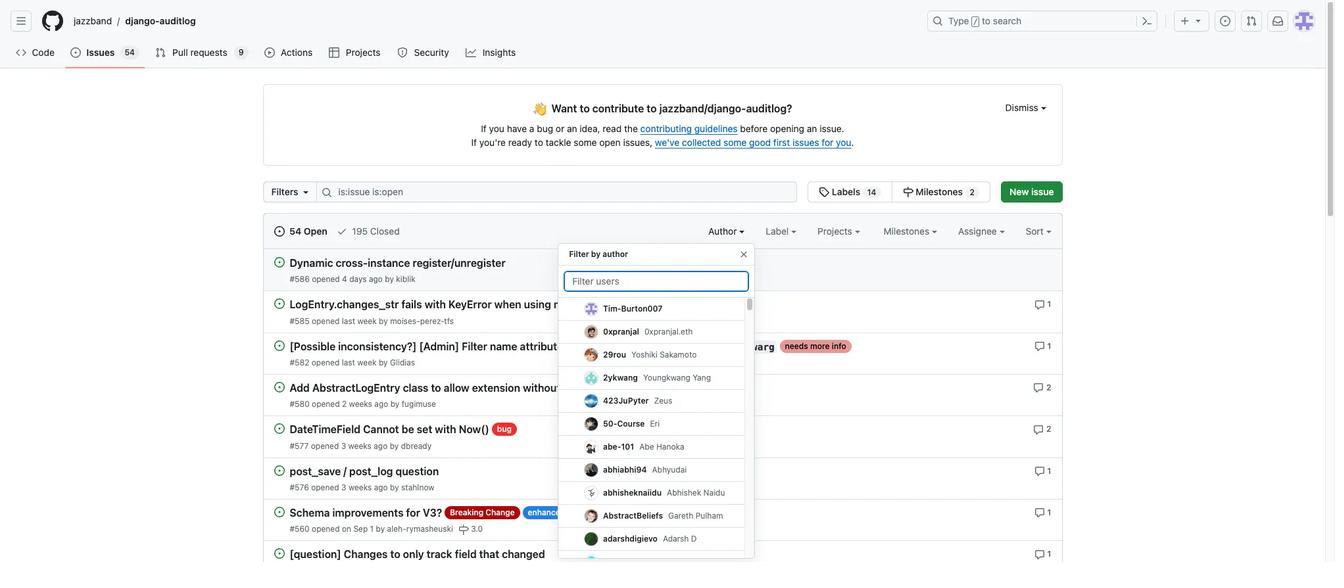 Task type: locate. For each thing, give the bounding box(es) containing it.
1 vertical spatial 54
[[290, 226, 301, 237]]

1 horizontal spatial needs more info
[[785, 341, 847, 351]]

open issue element for schema improvements for v3?
[[274, 507, 285, 518]]

field
[[455, 549, 477, 561]]

git pull request image for left issue opened icon
[[155, 47, 166, 58]]

issue opened image left 54 open
[[274, 226, 285, 237]]

close menu image
[[739, 249, 749, 260]]

2 last from the top
[[342, 358, 355, 368]]

week for [possible inconsistency?] [admin] filter name attribute missing due to empty
[[357, 358, 377, 368]]

/ left django-
[[117, 15, 120, 27]]

more
[[646, 300, 665, 309], [811, 341, 830, 351]]

git pull request image
[[1247, 16, 1257, 26], [155, 47, 166, 58]]

1 vertical spatial last
[[342, 358, 355, 368]]

/ right type
[[973, 17, 978, 26]]

0 vertical spatial filter
[[569, 249, 589, 259]]

empty
[[641, 341, 673, 353]]

info
[[667, 300, 682, 309], [832, 341, 847, 351]]

question
[[396, 466, 439, 478]]

with up perez-
[[425, 299, 446, 311]]

2 2 link from the top
[[1034, 423, 1052, 435]]

filter
[[569, 249, 589, 259], [462, 341, 487, 353]]

1 vertical spatial 2 link
[[1034, 423, 1052, 435]]

3 open issue element from the top
[[274, 340, 285, 351]]

last up abstractlogentry
[[342, 358, 355, 368]]

opened down [possible
[[312, 358, 340, 368]]

actions
[[281, 47, 313, 58]]

0 vertical spatial needs
[[620, 300, 643, 309]]

projects right 'table' icon
[[346, 47, 381, 58]]

2
[[970, 188, 975, 197], [1047, 383, 1052, 393], [342, 400, 347, 409], [1047, 425, 1052, 434]]

contributing guidelines link
[[641, 123, 738, 134]]

by inside dynamic cross-instance register/unregister #586             opened 4 days ago by kiblik
[[385, 275, 394, 284]]

opened down post_save
[[311, 483, 339, 493]]

by left fugimuse
[[391, 400, 400, 409]]

inconsistency?]
[[338, 341, 417, 353]]

@29rou image
[[585, 349, 598, 362]]

1 an from the left
[[567, 123, 577, 134]]

weeks down abstractlogentry
[[349, 400, 372, 409]]

[question] changes to only track field that changed
[[290, 549, 545, 561]]

/ inside type / to search
[[973, 17, 978, 26]]

open issue element for post_save / post_log question
[[274, 465, 285, 476]]

more for logentry.changes_str fails with keyerror when using m2m_fields
[[646, 300, 665, 309]]

2 open issue image from the top
[[274, 466, 285, 476]]

milestones down milestone image
[[884, 226, 932, 237]]

0 vertical spatial you
[[489, 123, 505, 134]]

issues
[[86, 47, 115, 58]]

you up 'you're'
[[489, 123, 505, 134]]

2 open issue element from the top
[[274, 298, 285, 309]]

/ for jazzband
[[117, 15, 120, 27]]

labels
[[832, 186, 861, 197]]

3 down datetimefield
[[341, 441, 346, 451]]

0 horizontal spatial an
[[567, 123, 577, 134]]

filter left author on the left
[[569, 249, 589, 259]]

3 down post_save / post_log question link
[[341, 483, 346, 493]]

weeks for cannot
[[348, 441, 372, 451]]

0xpranjal.eth
[[645, 327, 693, 337]]

5 open issue element from the top
[[274, 423, 285, 434]]

an up issues
[[807, 123, 817, 134]]

opened down datetimefield
[[311, 441, 339, 451]]

54
[[125, 47, 135, 57], [290, 226, 301, 237]]

1 2 link from the top
[[1034, 382, 1052, 394]]

2 link
[[1034, 382, 1052, 394], [1034, 423, 1052, 435]]

opened for #582             opened
[[312, 358, 340, 368]]

attribute
[[520, 341, 563, 353]]

0 horizontal spatial bug
[[497, 425, 512, 434]]

4 1 link from the top
[[1035, 507, 1052, 519]]

0 vertical spatial issue opened image
[[71, 47, 81, 58]]

by inside post_save / post_log question #576             opened 3 weeks ago by stahlnow
[[390, 483, 399, 493]]

1 horizontal spatial you
[[836, 137, 852, 148]]

triangle down image right the plus image
[[1193, 15, 1204, 26]]

4 open issue element from the top
[[274, 382, 285, 393]]

2 link for add abstractlogentry class to allow extension without creating additional table
[[1034, 382, 1052, 394]]

issue opened image left "issues"
[[71, 47, 81, 58]]

1 open issue element from the top
[[274, 257, 285, 268]]

195
[[352, 226, 368, 237]]

1 vertical spatial week
[[357, 358, 377, 368]]

milestones right milestone image
[[916, 186, 963, 197]]

git pull request image for issue opened image
[[1247, 16, 1257, 26]]

homepage image
[[42, 11, 63, 32]]

1 vertical spatial issue opened image
[[274, 226, 285, 237]]

2 week from the top
[[357, 358, 377, 368]]

1
[[1048, 300, 1052, 309], [1048, 341, 1052, 351], [1048, 466, 1052, 476], [1048, 508, 1052, 518], [370, 524, 374, 534], [1048, 549, 1052, 559]]

0 horizontal spatial needs more info
[[620, 300, 682, 309]]

2 1 link from the top
[[1035, 340, 1052, 352]]

open issue element
[[274, 257, 285, 268], [274, 298, 285, 309], [274, 340, 285, 351], [274, 382, 285, 393], [274, 423, 285, 434], [274, 465, 285, 476], [274, 507, 285, 518], [274, 548, 285, 559]]

0 vertical spatial week
[[358, 316, 377, 326]]

now()
[[459, 424, 489, 436]]

projects down labels
[[818, 226, 855, 237]]

@2ykwang image
[[585, 372, 598, 385]]

1 vertical spatial filter
[[462, 341, 487, 353]]

0 horizontal spatial 54
[[125, 47, 135, 57]]

opened left on
[[312, 524, 340, 534]]

git pull request image right issue opened image
[[1247, 16, 1257, 26]]

opened down logentry.changes_str
[[312, 316, 340, 326]]

enhancement left "@abstractbeliefs" icon
[[528, 508, 580, 518]]

#560             opened on sep 1 by aleh-rymasheuski
[[290, 524, 453, 534]]

1 vertical spatial more
[[811, 341, 830, 351]]

1 vertical spatial info
[[832, 341, 847, 351]]

open issue image for dynamic cross-instance register/unregister
[[274, 257, 285, 268]]

1 vertical spatial triangle down image
[[301, 187, 311, 197]]

by left stahlnow
[[390, 483, 399, 493]]

to right ready
[[535, 137, 543, 148]]

menu
[[558, 238, 755, 563]]

adarshdigievo
[[603, 534, 658, 544]]

1 week from the top
[[358, 316, 377, 326]]

issue opened image
[[1220, 16, 1231, 26]]

info for logentry.changes_str fails with keyerror when using m2m_fields
[[667, 300, 682, 309]]

/ inside post_save / post_log question #576             opened 3 weeks ago by stahlnow
[[344, 466, 347, 478]]

to left search
[[982, 15, 991, 26]]

comment image
[[1035, 550, 1045, 560]]

/ inside jazzband / django-auditlog
[[117, 15, 120, 27]]

enhancement down spec.lookup_kwarg
[[692, 383, 743, 393]]

54 left open
[[290, 226, 301, 237]]

0 vertical spatial bug
[[537, 123, 553, 134]]

@423jupyter image
[[585, 395, 598, 408]]

datetimefield
[[290, 424, 361, 436]]

stahlnow link
[[401, 483, 435, 493]]

0 vertical spatial if
[[481, 123, 487, 134]]

1 horizontal spatial filter
[[569, 249, 589, 259]]

info for [possible inconsistency?] [admin] filter name attribute missing due to empty
[[832, 341, 847, 351]]

author
[[709, 226, 740, 237]]

youngkwang
[[644, 373, 691, 383]]

0 horizontal spatial /
[[117, 15, 120, 27]]

tim-burton007
[[603, 304, 663, 314]]

1 vertical spatial needs more info link
[[780, 340, 852, 353]]

opened up datetimefield
[[312, 400, 340, 409]]

1 open issue image from the top
[[274, 257, 285, 268]]

v3?
[[423, 507, 442, 519]]

1 link for breaking change
[[1035, 507, 1052, 519]]

1 vertical spatial if
[[471, 137, 477, 148]]

filter left name
[[462, 341, 487, 353]]

0 horizontal spatial filter
[[462, 341, 487, 353]]

1 last from the top
[[342, 316, 355, 326]]

1 vertical spatial you
[[836, 137, 852, 148]]

to
[[982, 15, 991, 26], [580, 103, 590, 114], [647, 103, 657, 114], [535, 137, 543, 148], [628, 341, 638, 353], [431, 382, 441, 394], [390, 549, 400, 561]]

needs more info for [possible inconsistency?] [admin] filter name attribute missing due to empty
[[785, 341, 847, 351]]

1 horizontal spatial an
[[807, 123, 817, 134]]

1 vertical spatial with
[[435, 424, 456, 436]]

0 vertical spatial for
[[822, 137, 834, 148]]

6 open issue element from the top
[[274, 465, 285, 476]]

you
[[489, 123, 505, 134], [836, 137, 852, 148]]

5 1 link from the top
[[1035, 548, 1052, 560]]

ago right days on the left of the page
[[369, 275, 383, 284]]

last for logentry.changes_str fails with keyerror when using m2m_fields
[[342, 316, 355, 326]]

1 horizontal spatial projects
[[818, 226, 855, 237]]

None search field
[[263, 182, 991, 203]]

0 horizontal spatial needs more info link
[[615, 298, 687, 311]]

0 vertical spatial needs more info
[[620, 300, 682, 309]]

0 vertical spatial more
[[646, 300, 665, 309]]

command palette image
[[1142, 16, 1153, 26]]

week
[[358, 316, 377, 326], [357, 358, 377, 368]]

0 vertical spatial 2 link
[[1034, 382, 1052, 394]]

50-course eri
[[603, 419, 660, 429]]

milestones inside popup button
[[884, 226, 932, 237]]

we've collected some good first issues for you link
[[655, 137, 852, 148]]

0 horizontal spatial git pull request image
[[155, 47, 166, 58]]

2 horizontal spatial /
[[973, 17, 978, 26]]

1 horizontal spatial issue opened image
[[274, 226, 285, 237]]

1 horizontal spatial info
[[832, 341, 847, 351]]

1 vertical spatial 3
[[341, 483, 346, 493]]

requests
[[190, 47, 227, 58]]

1 horizontal spatial enhancement link
[[686, 382, 749, 395]]

1 vertical spatial needs
[[785, 341, 808, 351]]

needs more info for logentry.changes_str fails with keyerror when using m2m_fields
[[620, 300, 682, 309]]

8 open issue element from the top
[[274, 548, 285, 559]]

opened left 4
[[312, 275, 340, 284]]

54 open link
[[274, 224, 328, 238]]

open issue element for logentry.changes_str fails with keyerror when using m2m_fields
[[274, 298, 285, 309]]

by down instance
[[385, 275, 394, 284]]

enhancement link down spec.lookup_kwarg
[[686, 382, 749, 395]]

1 vertical spatial enhancement link
[[523, 507, 585, 520]]

before
[[740, 123, 768, 134]]

0 horizontal spatial some
[[574, 137, 597, 148]]

milestones 2
[[914, 186, 975, 197]]

0 horizontal spatial you
[[489, 123, 505, 134]]

1 vertical spatial milestones
[[884, 226, 932, 237]]

by down inconsistency?] at the left bottom of the page
[[379, 358, 388, 368]]

register/unregister
[[413, 257, 506, 269]]

1 horizontal spatial bug
[[537, 123, 553, 134]]

milestones inside issue element
[[916, 186, 963, 197]]

for up aleh-rymasheuski link
[[406, 507, 420, 519]]

1 horizontal spatial some
[[724, 137, 747, 148]]

1 vertical spatial weeks
[[348, 441, 372, 451]]

filters
[[271, 186, 298, 197]]

/ for post_save
[[344, 466, 347, 478]]

git pull request image left pull
[[155, 47, 166, 58]]

0 horizontal spatial needs
[[620, 300, 643, 309]]

0 horizontal spatial triangle down image
[[301, 187, 311, 197]]

tim-
[[603, 304, 622, 314]]

1 vertical spatial open issue image
[[274, 466, 285, 476]]

0 horizontal spatial more
[[646, 300, 665, 309]]

1 vertical spatial needs more info
[[785, 341, 847, 351]]

hanoka
[[657, 442, 685, 452]]

week for logentry.changes_str fails with keyerror when using m2m_fields
[[358, 316, 377, 326]]

jazzband
[[74, 15, 112, 26]]

open issue image
[[274, 257, 285, 268], [274, 299, 285, 309], [274, 382, 285, 393], [274, 424, 285, 434], [274, 507, 285, 518], [274, 549, 285, 559]]

0 vertical spatial 54
[[125, 47, 135, 57]]

1 horizontal spatial triangle down image
[[1193, 15, 1204, 26]]

0 vertical spatial open issue image
[[274, 341, 285, 351]]

open issue image for schema improvements for v3?
[[274, 507, 285, 518]]

54 for 54
[[125, 47, 135, 57]]

0 horizontal spatial info
[[667, 300, 682, 309]]

opened for #560             opened
[[312, 524, 340, 534]]

1 horizontal spatial enhancement
[[692, 383, 743, 393]]

1 horizontal spatial for
[[822, 137, 834, 148]]

1 vertical spatial git pull request image
[[155, 47, 166, 58]]

kiblik link
[[396, 275, 416, 284]]

/ left post_log
[[344, 466, 347, 478]]

glidias link
[[390, 358, 415, 368]]

195 closed link
[[337, 224, 400, 238]]

5 open issue image from the top
[[274, 507, 285, 518]]

open issue element for dynamic cross-instance register/unregister
[[274, 257, 285, 268]]

comment image
[[1035, 300, 1045, 310], [1035, 341, 1045, 352], [1034, 383, 1044, 394], [1034, 425, 1044, 435], [1035, 466, 1045, 477], [1035, 508, 1045, 519]]

contribute
[[593, 103, 644, 114]]

3 open issue image from the top
[[274, 382, 285, 393]]

spec.lookup_kwarg
[[678, 342, 775, 353]]

enhancement link down @abhisheknaiidu icon
[[523, 507, 585, 520]]

0 vertical spatial needs more info link
[[615, 298, 687, 311]]

play image
[[264, 47, 275, 58]]

ago down post_log
[[374, 483, 388, 493]]

logentry.changes_str fails with keyerror when using m2m_fields
[[290, 299, 613, 311]]

2 vertical spatial weeks
[[349, 483, 372, 493]]

triangle down image left search icon
[[301, 187, 311, 197]]

[admin]
[[419, 341, 459, 353]]

1 open issue image from the top
[[274, 341, 285, 351]]

1 vertical spatial for
[[406, 507, 420, 519]]

0 vertical spatial info
[[667, 300, 682, 309]]

week down inconsistency?] at the left bottom of the page
[[357, 358, 377, 368]]

sort button
[[1026, 224, 1052, 238]]

if
[[481, 123, 487, 134], [471, 137, 477, 148]]

if left 'you're'
[[471, 137, 477, 148]]

1 horizontal spatial if
[[481, 123, 487, 134]]

milestones
[[916, 186, 963, 197], [884, 226, 932, 237]]

projects link
[[324, 43, 387, 63]]

#580             opened 2 weeks ago by fugimuse
[[290, 400, 436, 409]]

for down the issue. at the right of the page
[[822, 137, 834, 148]]

0 vertical spatial weeks
[[349, 400, 372, 409]]

when
[[495, 299, 521, 311]]

to inside if you have a bug or an idea, read the contributing guidelines before opening an issue. if you're ready to tackle some open issues, we've collected some good first issues for you .
[[535, 137, 543, 148]]

needs more info link for [possible inconsistency?] [admin] filter name attribute missing due to empty
[[780, 340, 852, 353]]

7 open issue element from the top
[[274, 507, 285, 518]]

1 1 link from the top
[[1035, 298, 1052, 310]]

1 horizontal spatial 54
[[290, 226, 301, 237]]

👋
[[533, 100, 546, 117]]

👋 want to contribute to jazzband/django-auditlog?
[[533, 100, 793, 117]]

with right set
[[435, 424, 456, 436]]

1 vertical spatial projects
[[818, 226, 855, 237]]

@abstractbeliefs image
[[585, 510, 598, 523]]

@tim burton007 image
[[585, 303, 598, 316]]

0 horizontal spatial if
[[471, 137, 477, 148]]

first
[[774, 137, 790, 148]]

54 for 54 open
[[290, 226, 301, 237]]

week up inconsistency?] at the left bottom of the page
[[358, 316, 377, 326]]

bug right a
[[537, 123, 553, 134]]

projects
[[346, 47, 381, 58], [818, 226, 855, 237]]

open issue image left post_save
[[274, 466, 285, 476]]

1 horizontal spatial needs
[[785, 341, 808, 351]]

some
[[574, 137, 597, 148], [724, 137, 747, 148]]

ago inside post_save / post_log question #576             opened 3 weeks ago by stahlnow
[[374, 483, 388, 493]]

0 vertical spatial projects
[[346, 47, 381, 58]]

0 vertical spatial milestones
[[916, 186, 963, 197]]

some down "before" at the top right of page
[[724, 137, 747, 148]]

.
[[852, 137, 854, 148]]

4 open issue image from the top
[[274, 424, 285, 434]]

needs for [possible inconsistency?] [admin] filter name attribute missing due to empty
[[785, 341, 808, 351]]

table
[[659, 382, 684, 394]]

plus image
[[1180, 16, 1191, 26]]

abstractbeliefs
[[603, 511, 663, 521]]

m2m_fields
[[554, 299, 613, 311]]

0 horizontal spatial issue opened image
[[71, 47, 81, 58]]

menu containing filter by author
[[558, 238, 755, 563]]

needs
[[620, 300, 643, 309], [785, 341, 808, 351]]

54 right "issues"
[[125, 47, 135, 57]]

bug right now()
[[497, 425, 512, 434]]

weeks up post_save / post_log question link
[[348, 441, 372, 451]]

pulham
[[696, 511, 723, 521]]

1 link for logentry.changes_str fails with keyerror when using m2m_fields
[[1035, 340, 1052, 352]]

1 horizontal spatial /
[[344, 466, 347, 478]]

you down the issue. at the right of the page
[[836, 137, 852, 148]]

some down idea,
[[574, 137, 597, 148]]

list
[[68, 11, 920, 32]]

2 open issue image from the top
[[274, 299, 285, 309]]

d
[[691, 534, 697, 544]]

with
[[425, 299, 446, 311], [435, 424, 456, 436]]

fugimuse link
[[402, 400, 436, 409]]

issue opened image inside 54 open "link"
[[274, 226, 285, 237]]

[question] changes to only track field that changed link
[[290, 549, 545, 561]]

3 1 link from the top
[[1035, 465, 1052, 477]]

triangle down image
[[1193, 15, 1204, 26], [301, 187, 311, 197]]

last down logentry.changes_str
[[342, 316, 355, 326]]

open issue image
[[274, 341, 285, 351], [274, 466, 285, 476]]

tim-burton007 link
[[559, 298, 745, 321]]

1 horizontal spatial needs more info link
[[780, 340, 852, 353]]

enhancement
[[692, 383, 743, 393], [528, 508, 580, 518]]

by left moises-
[[379, 316, 388, 326]]

#580
[[290, 400, 310, 409]]

open issue element for [possible inconsistency?] [admin] filter name attribute missing due to empty
[[274, 340, 285, 351]]

none search field containing filters
[[263, 182, 991, 203]]

sep
[[354, 524, 368, 534]]

1 horizontal spatial git pull request image
[[1247, 16, 1257, 26]]

schema
[[290, 507, 330, 519]]

contributing
[[641, 123, 692, 134]]

#560
[[290, 524, 310, 534]]

issue opened image
[[71, 47, 81, 58], [274, 226, 285, 237]]

type
[[949, 15, 969, 26]]

issue element
[[808, 182, 991, 203]]

0 vertical spatial git pull request image
[[1247, 16, 1257, 26]]

dynamic cross-instance register/unregister #586             opened 4 days ago by kiblik
[[290, 257, 506, 284]]

2 an from the left
[[807, 123, 817, 134]]

0 vertical spatial 3
[[341, 441, 346, 451]]

1 horizontal spatial more
[[811, 341, 830, 351]]

if up 'you're'
[[481, 123, 487, 134]]

for
[[822, 137, 834, 148], [406, 507, 420, 519]]

0 vertical spatial last
[[342, 316, 355, 326]]

dbready
[[401, 441, 432, 451]]

54 inside "link"
[[290, 226, 301, 237]]

abhiabhi94 abhyudai
[[603, 465, 687, 475]]

an right or
[[567, 123, 577, 134]]

opened
[[312, 275, 340, 284], [312, 316, 340, 326], [312, 358, 340, 368], [312, 400, 340, 409], [311, 441, 339, 451], [311, 483, 339, 493], [312, 524, 340, 534]]

weeks down post_save / post_log question link
[[349, 483, 372, 493]]

we've
[[655, 137, 680, 148]]

0 horizontal spatial enhancement
[[528, 508, 580, 518]]

ago
[[369, 275, 383, 284], [375, 400, 388, 409], [374, 441, 388, 451], [374, 483, 388, 493]]

2ykwang youngkwang yang
[[603, 373, 711, 383]]

guidelines
[[695, 123, 738, 134]]

open issue image left [possible
[[274, 341, 285, 351]]



Task type: describe. For each thing, give the bounding box(es) containing it.
@abhiabhi94 image
[[585, 464, 598, 477]]

shield image
[[397, 47, 408, 58]]

open issue element for datetimefield cannot be set with now()
[[274, 423, 285, 434]]

2 link for datetimefield cannot be set with now()
[[1034, 423, 1052, 435]]

Issues search field
[[317, 182, 797, 203]]

last for [possible inconsistency?] [admin] filter name attribute missing due to empty
[[342, 358, 355, 368]]

milestone image
[[459, 525, 469, 536]]

#585             opened last week by moises-perez-tfs
[[290, 316, 454, 326]]

Filter users text field
[[564, 271, 749, 292]]

collected
[[682, 137, 721, 148]]

new issue link
[[1001, 182, 1063, 203]]

to right due
[[628, 341, 638, 353]]

eri
[[650, 419, 660, 429]]

actions link
[[259, 43, 319, 63]]

0xpranjal 0xpranjal.eth
[[603, 327, 693, 337]]

1 vertical spatial enhancement
[[528, 508, 580, 518]]

opened for #577             opened
[[311, 441, 339, 451]]

dynamic cross-instance register/unregister link
[[290, 257, 506, 269]]

filter by author
[[569, 249, 628, 259]]

@abhisheknaiidu image
[[585, 487, 598, 500]]

abhiabhi94
[[603, 465, 647, 475]]

cannot
[[363, 424, 399, 436]]

2 some from the left
[[724, 137, 747, 148]]

extension
[[472, 382, 520, 394]]

opened inside dynamic cross-instance register/unregister #586             opened 4 days ago by kiblik
[[312, 275, 340, 284]]

ago inside dynamic cross-instance register/unregister #586             opened 4 days ago by kiblik
[[369, 275, 383, 284]]

moises-perez-tfs link
[[390, 316, 454, 326]]

the
[[624, 123, 638, 134]]

filter inside menu
[[569, 249, 589, 259]]

#577
[[290, 441, 309, 451]]

be
[[402, 424, 414, 436]]

kiblik
[[396, 275, 416, 284]]

/ for type
[[973, 17, 978, 26]]

open
[[600, 137, 621, 148]]

aleh-rymasheuski link
[[387, 524, 453, 534]]

search image
[[322, 188, 333, 198]]

weeks for abstractlogentry
[[349, 400, 372, 409]]

list containing jazzband
[[68, 11, 920, 32]]

0 horizontal spatial for
[[406, 507, 420, 519]]

to up contributing
[[647, 103, 657, 114]]

rymasheuski
[[406, 524, 453, 534]]

by left aleh-
[[376, 524, 385, 534]]

assignee
[[959, 226, 1000, 237]]

@adarshdigievo image
[[585, 533, 598, 546]]

table image
[[329, 47, 340, 58]]

#576
[[290, 483, 309, 493]]

to right "class"
[[431, 382, 441, 394]]

ago up cannot
[[375, 400, 388, 409]]

bug inside if you have a bug or an idea, read the contributing guidelines before opening an issue. if you're ready to tackle some open issues, we've collected some good first issues for you .
[[537, 123, 553, 134]]

by down datetimefield cannot be set with now() link
[[390, 441, 399, 451]]

tag image
[[819, 187, 830, 197]]

2 inside milestones 2
[[970, 188, 975, 197]]

dismiss button
[[1006, 101, 1046, 114]]

sakamoto
[[660, 350, 697, 360]]

issues
[[793, 137, 819, 148]]

author
[[603, 249, 628, 259]]

check image
[[337, 226, 347, 237]]

auditlog?
[[746, 103, 793, 114]]

0 horizontal spatial projects
[[346, 47, 381, 58]]

using
[[524, 299, 551, 311]]

3.0 link
[[459, 524, 483, 536]]

101
[[621, 442, 635, 452]]

opening
[[770, 123, 805, 134]]

code link
[[11, 43, 60, 63]]

graph image
[[466, 47, 476, 58]]

security link
[[392, 43, 455, 63]]

by left author on the left
[[591, 249, 601, 259]]

needs for logentry.changes_str fails with keyerror when using m2m_fields
[[620, 300, 643, 309]]

opened for #585             opened
[[312, 316, 340, 326]]

423jupyter zeus
[[603, 396, 673, 406]]

423jupyter
[[603, 396, 649, 406]]

post_save / post_log question #576             opened 3 weeks ago by stahlnow
[[290, 466, 439, 493]]

open issue image for post_save / post_log question
[[274, 466, 285, 476]]

9
[[239, 47, 244, 57]]

post_log
[[349, 466, 393, 478]]

name
[[490, 341, 517, 353]]

adarsh
[[663, 534, 689, 544]]

opened inside post_save / post_log question #576             opened 3 weeks ago by stahlnow
[[311, 483, 339, 493]]

logentry.changes_str
[[290, 299, 399, 311]]

milestones for milestones
[[884, 226, 932, 237]]

cross-
[[336, 257, 368, 269]]

good
[[749, 137, 771, 148]]

issues,
[[623, 137, 653, 148]]

keyerror
[[449, 299, 492, 311]]

notifications image
[[1273, 16, 1284, 26]]

open
[[304, 226, 328, 237]]

dbready link
[[401, 441, 432, 451]]

glidias
[[390, 358, 415, 368]]

breaking
[[450, 508, 484, 518]]

projects inside popup button
[[818, 226, 855, 237]]

instance
[[368, 257, 410, 269]]

idea,
[[580, 123, 600, 134]]

0 vertical spatial triangle down image
[[1193, 15, 1204, 26]]

milestones button
[[884, 224, 937, 238]]

breaking change link
[[445, 507, 520, 520]]

0xpranjal
[[603, 327, 640, 337]]

jazzband / django-auditlog
[[74, 15, 196, 27]]

add abstractlogentry class to allow extension without creating additional table
[[290, 382, 684, 394]]

Search all issues text field
[[317, 182, 797, 203]]

dismiss
[[1006, 102, 1041, 113]]

that
[[479, 549, 499, 561]]

1 some from the left
[[574, 137, 597, 148]]

open issue image for [possible inconsistency?] [admin] filter name attribute missing due to empty
[[274, 341, 285, 351]]

track
[[427, 549, 452, 561]]

0 vertical spatial enhancement
[[692, 383, 743, 393]]

you're
[[480, 137, 506, 148]]

open issue image for logentry.changes_str fails with keyerror when using m2m_fields
[[274, 299, 285, 309]]

for inside if you have a bug or an idea, read the contributing guidelines before opening an issue. if you're ready to tackle some open issues, we've collected some good first issues for you .
[[822, 137, 834, 148]]

14
[[868, 188, 877, 197]]

#582
[[290, 358, 309, 368]]

improvements
[[333, 507, 404, 519]]

days
[[349, 275, 367, 284]]

#582             opened last week by glidias
[[290, 358, 415, 368]]

195 closed
[[350, 226, 400, 237]]

milestones for milestones 2
[[916, 186, 963, 197]]

open issue image for add abstractlogentry class to allow extension without creating additional table
[[274, 382, 285, 393]]

@50 course image
[[585, 418, 598, 431]]

changes
[[344, 549, 388, 561]]

[question]
[[290, 549, 341, 561]]

triangle down image inside filters popup button
[[301, 187, 311, 197]]

fails
[[402, 299, 422, 311]]

ago down cannot
[[374, 441, 388, 451]]

milestone image
[[903, 187, 914, 197]]

changed
[[502, 549, 545, 561]]

#586
[[290, 275, 310, 284]]

zeus
[[654, 396, 673, 406]]

weeks inside post_save / post_log question #576             opened 3 weeks ago by stahlnow
[[349, 483, 372, 493]]

new issue
[[1010, 186, 1054, 197]]

opened for #580             opened
[[312, 400, 340, 409]]

more for [possible inconsistency?] [admin] filter name attribute missing due to empty
[[811, 341, 830, 351]]

open issue image for datetimefield cannot be set with now()
[[274, 424, 285, 434]]

@abe 101 image
[[585, 441, 598, 454]]

1 link for needs more info
[[1035, 298, 1052, 310]]

open issue element for add abstractlogentry class to allow extension without creating additional table
[[274, 382, 285, 393]]

0 vertical spatial with
[[425, 299, 446, 311]]

to right want
[[580, 103, 590, 114]]

label button
[[766, 224, 797, 238]]

abhishek
[[667, 488, 702, 498]]

creating
[[563, 382, 604, 394]]

50-
[[603, 419, 618, 429]]

needs more info link for logentry.changes_str fails with keyerror when using m2m_fields
[[615, 298, 687, 311]]

additional
[[607, 382, 656, 394]]

perez-
[[420, 316, 444, 326]]

1 vertical spatial bug
[[497, 425, 512, 434]]

3 inside post_save / post_log question #576             opened 3 weeks ago by stahlnow
[[341, 483, 346, 493]]

to left only at the left bottom of page
[[390, 549, 400, 561]]

author button
[[709, 224, 745, 238]]

stahlnow
[[401, 483, 435, 493]]

code image
[[16, 47, 26, 58]]

abe
[[640, 442, 654, 452]]

@0xpranjal image
[[585, 326, 598, 339]]

abhisheknaiidu abhishek naidu
[[603, 488, 725, 498]]

0 horizontal spatial enhancement link
[[523, 507, 585, 520]]

6 open issue image from the top
[[274, 549, 285, 559]]

0 vertical spatial enhancement link
[[686, 382, 749, 395]]



Task type: vqa. For each thing, say whether or not it's contained in the screenshot.


